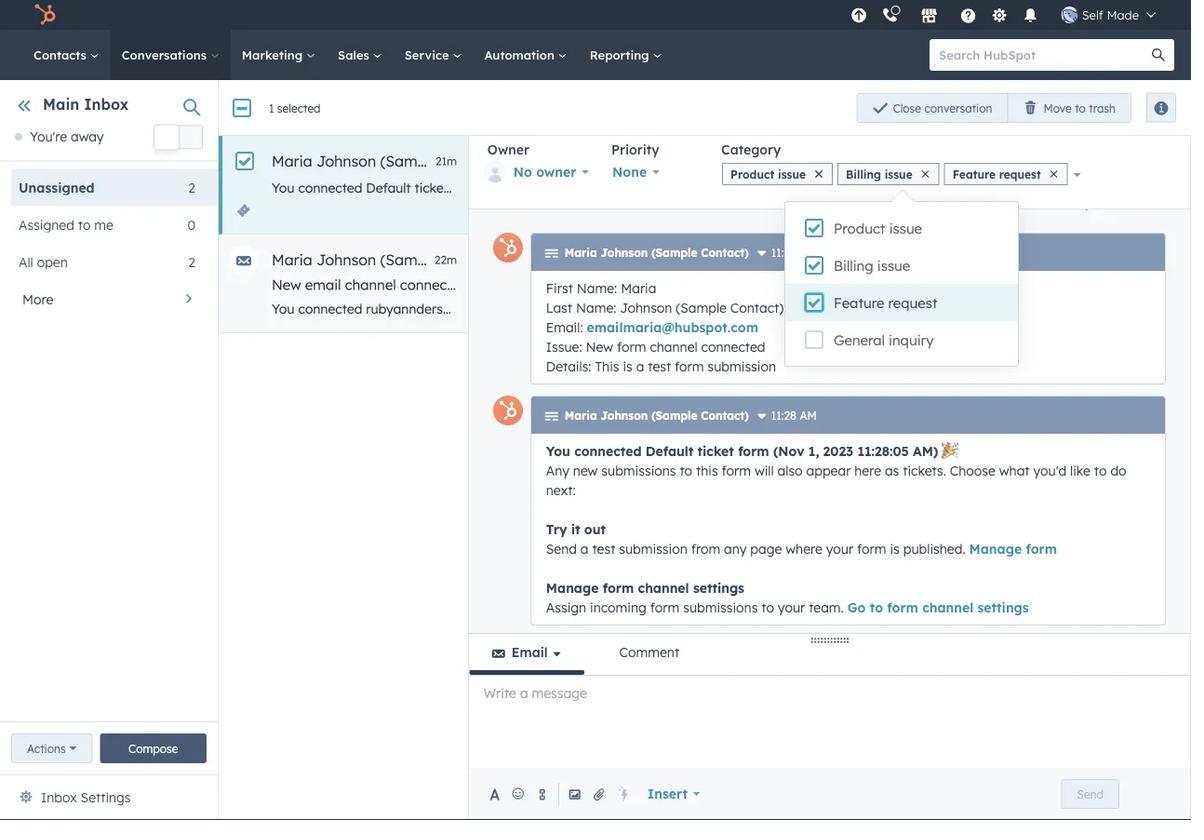 Task type: describe. For each thing, give the bounding box(es) containing it.
billing issue inside 'toolbar'
[[846, 167, 913, 181]]

conversation
[[553, 197, 622, 211]]

11:28 for first name: maria
[[771, 246, 797, 260]]

contact) inside the first name: maria last name: johnson (sample contact) email: emailmaria@hubspot.com issue: new form channel connected details: this is a test form submission
[[730, 299, 784, 316]]

1 selected
[[269, 101, 321, 115]]

self made
[[1082, 7, 1139, 22]]

0
[[188, 216, 195, 233]]

it inside "new email channel connected to hubspot you connected rubyanndersson@gmail.com any new emails sent to this address will also appear here. choose what you'd like to do next:  try it out sen"
[[1137, 301, 1145, 317]]

close conversation
[[893, 101, 993, 115]]

billing inside 'toolbar'
[[846, 167, 881, 181]]

(nov for any
[[485, 180, 515, 196]]

inbox settings link
[[41, 787, 131, 809]]

maria up first
[[565, 246, 597, 260]]

close image for billing issue
[[922, 170, 930, 178]]

from inside the try it out send a test submission from any page where your form is published. manage form
[[691, 540, 721, 557]]

close image for product issue
[[815, 170, 823, 178]]

•
[[858, 110, 863, 126]]

hubspot link
[[22, 4, 70, 26]]

here inside "you connected default ticket form (nov 1, 2023 11:28:05 am) 🎉 any new submissions to this form will also appear here as tickets. choose what you'd like to do next:"
[[855, 462, 881, 478]]

settings
[[81, 789, 131, 806]]

1 vertical spatial name:
[[576, 299, 617, 316]]

sales
[[338, 47, 373, 62]]

try inside "new email channel connected to hubspot you connected rubyanndersson@gmail.com any new emails sent to this address will also appear here. choose what you'd like to do next:  try it out sen"
[[1115, 301, 1133, 317]]

manage inside manage form channel settings assign incoming form submissions to your team. go to form channel settings
[[546, 579, 599, 596]]

settings link
[[988, 5, 1012, 25]]

johnson down this
[[601, 409, 648, 423]]

last
[[546, 299, 572, 316]]

issue down the category
[[778, 167, 806, 181]]

emails
[[600, 301, 640, 317]]

maria johnson (sample contact) up email
[[272, 250, 504, 269]]

all
[[19, 253, 33, 270]]

request inside list box
[[889, 294, 938, 312]]

you connected default ticket form (nov 1, 2023 11:28:05 am) any new submissions to this form will also appear here as tickets. choose what you'd like 
[[272, 180, 1191, 196]]

marketing link
[[231, 30, 327, 80]]

submissions inside form from maria johnson (sample contact) with subject (no subject) row
[[699, 180, 774, 196]]

next: inside "new email channel connected to hubspot you connected rubyanndersson@gmail.com any new emails sent to this address will also appear here. choose what you'd like to do next:  try it out sen"
[[1081, 301, 1111, 317]]

upgrade link
[[848, 5, 871, 25]]

do inside "you connected default ticket form (nov 1, 2023 11:28:05 am) 🎉 any new submissions to this form will also appear here as tickets. choose what you'd like to do next:"
[[1111, 462, 1127, 478]]

new inside the first name: maria last name: johnson (sample contact) email: emailmaria@hubspot.com issue: new form channel connected details: this is a test form submission
[[586, 338, 613, 355]]

any inside form from maria johnson (sample contact) with subject (no subject) row
[[644, 180, 667, 196]]

out inside "new email channel connected to hubspot you connected rubyanndersson@gmail.com any new emails sent to this address will also appear here. choose what you'd like to do next:  try it out sen"
[[1148, 301, 1169, 317]]

johnson down created
[[601, 246, 648, 260]]

11:28 for you connected default ticket form (nov 1, 2023 11:28:05 am)
[[771, 409, 797, 423]]

appear for hubspot
[[819, 301, 864, 317]]

will inside "you connected default ticket form (nov 1, 2023 11:28:05 am) 🎉 any new submissions to this form will also appear here as tickets. choose what you'd like to do next:"
[[755, 462, 774, 478]]

like inside form from maria johnson (sample contact) with subject (no subject) row
[[1168, 180, 1189, 196]]

category
[[721, 141, 781, 158]]

search image
[[1152, 48, 1165, 61]]

submission inside the try it out send a test submission from any page where your form is published. manage form
[[619, 540, 688, 557]]

default inside default ticket form (nov 1, 2023 11:28:05 am) "link"
[[839, 197, 880, 211]]

0 vertical spatial inbox
[[84, 95, 129, 114]]

no owner button
[[484, 158, 589, 186]]

you inside "new email channel connected to hubspot you connected rubyanndersson@gmail.com any new emails sent to this address will also appear here. choose what you'd like to do next:  try it out sen"
[[272, 301, 295, 317]]

to inside button
[[1075, 101, 1086, 115]]

conversations link
[[110, 30, 231, 80]]

move to trash button
[[1008, 93, 1132, 123]]

search button
[[1143, 39, 1175, 71]]

insert button
[[636, 775, 713, 813]]

connected inside new form channel connected hubspot • created 21 minutes ago
[[665, 87, 742, 106]]

priority
[[612, 141, 660, 158]]

22m
[[435, 253, 457, 267]]

open
[[284, 101, 312, 114]]

self
[[1082, 7, 1104, 22]]

compose button
[[100, 733, 207, 763]]

am) inside "link"
[[1068, 197, 1090, 211]]

me
[[94, 216, 114, 233]]

ticket for any
[[415, 180, 449, 196]]

ticket for 🎉
[[698, 443, 734, 459]]

a inside the try it out send a test submission from any page where your form is published. manage form
[[581, 540, 589, 557]]

2023 for any
[[531, 180, 561, 196]]

0 horizontal spatial settings
[[693, 579, 745, 596]]

main content containing new form channel connected
[[219, 31, 1191, 820]]

your inside the try it out send a test submission from any page where your form is published. manage form
[[826, 540, 854, 557]]

self made button
[[1051, 0, 1167, 30]]

manage inside the try it out send a test submission from any page where your form is published. manage form
[[969, 540, 1022, 557]]

ruby anderson image
[[1062, 7, 1079, 23]]

link opens in a new window image
[[1093, 200, 1104, 211]]

automation link
[[473, 30, 579, 80]]

list box containing product issue
[[786, 202, 1018, 366]]

assign
[[546, 599, 587, 615]]

published.
[[904, 540, 966, 557]]

you're away
[[30, 129, 104, 145]]

form inside "link"
[[918, 197, 945, 211]]

notifications button
[[1015, 0, 1047, 30]]

1, inside "link"
[[979, 197, 988, 211]]

assigned to me
[[19, 216, 114, 233]]

am for first name: maria
[[800, 246, 817, 260]]

new email channel connected to hubspot you connected rubyanndersson@gmail.com any new emails sent to this address will also appear here. choose what you'd like to do next:  try it out sen
[[272, 276, 1191, 317]]

service
[[405, 47, 453, 62]]

send button
[[1062, 779, 1120, 809]]

sent
[[644, 301, 670, 317]]

email
[[512, 644, 548, 660]]

1 horizontal spatial settings
[[978, 599, 1029, 615]]

you're away image
[[15, 133, 22, 141]]

new form channel connected hubspot • created 21 minutes ago
[[525, 87, 1016, 126]]

as inside form from maria johnson (sample contact) with subject (no subject) row
[[983, 180, 997, 196]]

insert
[[648, 786, 688, 802]]

maria johnson (sample contact) down created
[[565, 246, 749, 260]]

none button
[[612, 160, 672, 182]]

conversation created from a form submission to form
[[553, 197, 839, 211]]

test inside the try it out send a test submission from any page where your form is published. manage form
[[592, 540, 616, 557]]

form from maria johnson (sample contact) with subject (no subject) row
[[219, 136, 1191, 235]]

here.
[[868, 301, 897, 317]]

tickets. inside form from maria johnson (sample contact) with subject (no subject) row
[[1001, 180, 1044, 196]]

close
[[893, 101, 922, 115]]

emailmaria@hubspot.com
[[587, 319, 759, 335]]

all open
[[19, 253, 68, 270]]

11:28 am for you connected default ticket form (nov 1, 2023 11:28:05 am)
[[771, 409, 817, 423]]

ticket inside "link"
[[884, 197, 915, 211]]

1 horizontal spatial product
[[834, 220, 886, 237]]

what inside form from maria johnson (sample contact) with subject (no subject) row
[[1097, 180, 1128, 196]]

selected
[[277, 101, 321, 115]]

to inside form from maria johnson (sample contact) with subject (no subject) row
[[778, 180, 790, 196]]

it inside the try it out send a test submission from any page where your form is published. manage form
[[571, 521, 580, 537]]

connected down the 22m
[[400, 276, 469, 294]]

11:28 am for first name: maria
[[771, 246, 817, 260]]

help image
[[960, 8, 977, 25]]

maria inside form from maria johnson (sample contact) with subject (no subject) row
[[272, 152, 312, 170]]

move to trash
[[1044, 101, 1116, 115]]

sen
[[1172, 301, 1191, 317]]

owner
[[536, 164, 576, 180]]

maria inside the first name: maria last name: johnson (sample contact) email: emailmaria@hubspot.com issue: new form channel connected details: this is a test form submission
[[621, 280, 657, 296]]

am) for 🎉
[[913, 443, 939, 459]]

ago
[[992, 110, 1016, 126]]

move
[[1044, 101, 1072, 115]]

close image
[[1051, 170, 1058, 178]]

Open button
[[268, 93, 328, 122]]

email
[[305, 276, 341, 294]]

2023 inside "link"
[[991, 197, 1017, 211]]

first name: maria last name: johnson (sample contact) email: emailmaria@hubspot.com issue: new form channel connected details: this is a test form submission
[[546, 280, 784, 374]]

(nov for 🎉
[[773, 443, 805, 459]]

1 vertical spatial feature request
[[834, 294, 938, 312]]

out inside the try it out send a test submission from any page where your form is published. manage form
[[584, 521, 606, 537]]

rubyanndersson@gmail.com
[[366, 301, 541, 317]]

product issue inside 'toolbar'
[[731, 167, 806, 181]]

appear for (nov
[[904, 180, 949, 196]]

21
[[923, 110, 936, 126]]

service link
[[393, 30, 473, 80]]

tickets. inside "you connected default ticket form (nov 1, 2023 11:28:05 am) 🎉 any new submissions to this form will also appear here as tickets. choose what you'd like to do next:"
[[903, 462, 947, 478]]

inbox settings
[[41, 789, 131, 806]]

new for new
[[1058, 101, 1082, 114]]

new inside "new email channel connected to hubspot you connected rubyanndersson@gmail.com any new emails sent to this address will also appear here. choose what you'd like to do next:  try it out sen"
[[572, 301, 597, 317]]

toolbar containing owner
[[484, 141, 1176, 201]]

connected inside form from maria johnson (sample contact) with subject (no subject) row
[[298, 180, 362, 196]]

email button
[[469, 634, 585, 675]]

connected down email
[[298, 301, 362, 317]]

1 vertical spatial product issue
[[834, 220, 922, 237]]

automation
[[484, 47, 558, 62]]

1
[[269, 101, 274, 115]]

made
[[1107, 7, 1139, 22]]

like inside "you connected default ticket form (nov 1, 2023 11:28:05 am) 🎉 any new submissions to this form will also appear here as tickets. choose what you'd like to do next:"
[[1070, 462, 1091, 478]]

1, for any
[[519, 180, 528, 196]]

as inside "you connected default ticket form (nov 1, 2023 11:28:05 am) 🎉 any new submissions to this form will also appear here as tickets. choose what you'd like to do next:"
[[885, 462, 899, 478]]

11:28:05 for 🎉
[[858, 443, 909, 459]]

maria johnson (sample contact) down open group on the top left of page
[[272, 152, 504, 170]]

1 vertical spatial billing
[[834, 257, 874, 275]]

21m
[[436, 154, 457, 168]]

help button
[[953, 0, 985, 30]]

1 horizontal spatial feature request
[[953, 167, 1041, 181]]

channel down published.
[[923, 599, 974, 615]]

here inside form from maria johnson (sample contact) with subject (no subject) row
[[953, 180, 979, 196]]

more
[[22, 291, 53, 307]]

trash
[[1089, 101, 1116, 115]]

address
[[715, 301, 764, 317]]

inquiry
[[889, 331, 934, 349]]

0 vertical spatial name:
[[577, 280, 617, 296]]

issue down created
[[885, 167, 913, 181]]

emailmaria@hubspot.com link
[[587, 319, 759, 335]]

connected inside the first name: maria last name: johnson (sample contact) email: emailmaria@hubspot.com issue: new form channel connected details: this is a test form submission
[[701, 338, 766, 355]]

do inside "new email channel connected to hubspot you connected rubyanndersson@gmail.com any new emails sent to this address will also appear here. choose what you'd like to do next:  try it out sen"
[[1062, 301, 1078, 317]]

0 horizontal spatial inbox
[[41, 789, 77, 806]]

first
[[546, 280, 573, 296]]

hubspot inside "new email channel connected to hubspot you connected rubyanndersson@gmail.com any new emails sent to this address will also appear here. choose what you'd like to do next:  try it out sen"
[[490, 276, 548, 294]]

2 for all open
[[188, 253, 195, 270]]

details:
[[546, 358, 592, 374]]

next: inside "you connected default ticket form (nov 1, 2023 11:28:05 am) 🎉 any new submissions to this form will also appear here as tickets. choose what you'd like to do next:"
[[546, 482, 576, 498]]

you'd
[[984, 301, 1018, 317]]

you'd inside form from maria johnson (sample contact) with subject (no subject) row
[[1131, 180, 1165, 196]]

choose inside "you connected default ticket form (nov 1, 2023 11:28:05 am) 🎉 any new submissions to this form will also appear here as tickets. choose what you'd like to do next:"
[[950, 462, 996, 478]]

0 vertical spatial submission
[[735, 197, 794, 211]]

group containing close conversation
[[857, 93, 1132, 123]]

new button
[[1042, 93, 1109, 122]]

team.
[[809, 599, 844, 615]]

reporting link
[[579, 30, 673, 80]]

this inside "you connected default ticket form (nov 1, 2023 11:28:05 am) 🎉 any new submissions to this form will also appear here as tickets. choose what you'd like to do next:"
[[696, 462, 718, 478]]

away
[[71, 129, 104, 145]]

default ticket form (nov 1, 2023 11:28:05 am) link
[[839, 197, 1107, 214]]

submissions inside manage form channel settings assign incoming form submissions to your team. go to form channel settings
[[683, 599, 758, 615]]



Task type: locate. For each thing, give the bounding box(es) containing it.
11:28:05 for any
[[564, 180, 612, 196]]

settings
[[693, 579, 745, 596], [978, 599, 1029, 615]]

is right this
[[623, 358, 633, 374]]

11:28:05 inside "you connected default ticket form (nov 1, 2023 11:28:05 am) 🎉 any new submissions to this form will also appear here as tickets. choose what you'd like to do next:"
[[858, 443, 909, 459]]

feature request up the general inquiry
[[834, 294, 938, 312]]

toolbar
[[484, 141, 1176, 201]]

more info image up "new email channel connected to hubspot you connected rubyanndersson@gmail.com any new emails sent to this address will also appear here. choose what you'd like to do next:  try it out sen"
[[757, 249, 768, 260]]

notifications image
[[1023, 8, 1039, 25]]

(nov inside form from maria johnson (sample contact) with subject (no subject) row
[[485, 180, 515, 196]]

also down created
[[876, 180, 901, 196]]

new inside new popup button
[[1058, 101, 1082, 114]]

where
[[786, 540, 823, 557]]

channel inside new form channel connected hubspot • created 21 minutes ago
[[602, 87, 661, 106]]

also
[[876, 180, 901, 196], [791, 301, 816, 317], [778, 462, 803, 478]]

0 vertical spatial from
[[669, 197, 694, 211]]

upgrade image
[[851, 8, 868, 25]]

contacts link
[[22, 30, 110, 80]]

try up the assign
[[546, 521, 567, 537]]

appear inside form from maria johnson (sample contact) with subject (no subject) row
[[904, 180, 949, 196]]

a inside the first name: maria last name: johnson (sample contact) email: emailmaria@hubspot.com issue: new form channel connected details: this is a test form submission
[[636, 358, 644, 374]]

1 horizontal spatial product issue
[[834, 220, 922, 237]]

from left any
[[691, 540, 721, 557]]

name:
[[577, 280, 617, 296], [576, 299, 617, 316]]

0 vertical spatial do
[[1062, 301, 1078, 317]]

johnson up email
[[317, 250, 376, 269]]

0 vertical spatial a
[[697, 197, 704, 211]]

to
[[1075, 101, 1086, 115], [778, 180, 790, 196], [797, 197, 808, 211], [78, 216, 91, 233], [473, 276, 486, 294], [673, 301, 686, 317], [1045, 301, 1058, 317], [680, 462, 693, 478], [1094, 462, 1107, 478], [762, 599, 774, 615], [870, 599, 883, 615]]

appear up default ticket form (nov 1, 2023 11:28:05 am)
[[904, 180, 949, 196]]

11:28:05 inside form from maria johnson (sample contact) with subject (no subject) row
[[564, 180, 612, 196]]

1,
[[519, 180, 528, 196], [979, 197, 988, 211], [809, 443, 819, 459]]

2023 inside form from maria johnson (sample contact) with subject (no subject) row
[[531, 180, 561, 196]]

request inside 'toolbar'
[[999, 167, 1041, 181]]

1 vertical spatial choose
[[901, 301, 947, 317]]

(nov inside "link"
[[949, 197, 975, 211]]

2 horizontal spatial am)
[[1068, 197, 1090, 211]]

tickets.
[[1001, 180, 1044, 196], [903, 462, 947, 478]]

this inside form from maria johnson (sample contact) with subject (no subject) row
[[794, 180, 816, 196]]

will right address
[[768, 301, 787, 317]]

1 vertical spatial 11:28:05
[[1021, 197, 1065, 211]]

product issue down the category
[[731, 167, 806, 181]]

test up 'incoming' at bottom
[[592, 540, 616, 557]]

0 vertical spatial will
[[853, 180, 872, 196]]

try it out send a test submission from any page where your form is published. manage form
[[546, 521, 1057, 557]]

0 horizontal spatial 2023
[[531, 180, 561, 196]]

feature inside 'toolbar'
[[953, 167, 996, 181]]

self made menu
[[846, 0, 1169, 30]]

issue down default ticket form (nov 1, 2023 11:28:05 am)
[[890, 220, 922, 237]]

maria down details:
[[565, 409, 597, 423]]

2 11:28 from the top
[[771, 409, 797, 423]]

2 vertical spatial ticket
[[698, 443, 734, 459]]

more info image
[[757, 249, 768, 260], [757, 411, 768, 423]]

open group
[[268, 93, 394, 122]]

send inside the try it out send a test submission from any page where your form is published. manage form
[[546, 540, 577, 557]]

name: up emails
[[577, 280, 617, 296]]

0 horizontal spatial a
[[581, 540, 589, 557]]

0 vertical spatial choose
[[1048, 180, 1094, 196]]

actions button
[[11, 733, 93, 763]]

product issue up here.
[[834, 220, 922, 237]]

appear inside "you connected default ticket form (nov 1, 2023 11:28:05 am) 🎉 any new submissions to this form will also appear here as tickets. choose what you'd like to do next:"
[[807, 462, 851, 478]]

calling icon button
[[875, 3, 906, 27]]

(nov down owner
[[485, 180, 515, 196]]

2 am from the top
[[800, 409, 817, 423]]

new inside new form channel connected hubspot • created 21 minutes ago
[[525, 87, 558, 106]]

11:28:05
[[564, 180, 612, 196], [1021, 197, 1065, 211], [858, 443, 909, 459]]

1 11:28 am from the top
[[771, 246, 817, 260]]

new inside form from maria johnson (sample contact) with subject (no subject) row
[[671, 180, 696, 196]]

johnson down open group on the top left of page
[[317, 152, 376, 170]]

0 horizontal spatial feature
[[834, 294, 885, 312]]

🎉
[[942, 443, 955, 459]]

0 vertical spatial feature
[[953, 167, 996, 181]]

no
[[514, 164, 532, 180]]

11:28:05 up conversation on the top of page
[[564, 180, 612, 196]]

2 vertical spatial appear
[[807, 462, 851, 478]]

1 horizontal spatial tickets.
[[1001, 180, 1044, 196]]

new down automation link
[[525, 87, 558, 106]]

channel down emailmaria@hubspot.com
[[650, 338, 698, 355]]

2 vertical spatial 2023
[[823, 443, 854, 459]]

1 vertical spatial product
[[834, 220, 886, 237]]

1 horizontal spatial next:
[[1081, 301, 1111, 317]]

new up this
[[586, 338, 613, 355]]

default inside "you connected default ticket form (nov 1, 2023 11:28:05 am) 🎉 any new submissions to this form will also appear here as tickets. choose what you'd like to do next:"
[[646, 443, 694, 459]]

am for you connected default ticket form (nov 1, 2023 11:28:05 am)
[[800, 409, 817, 423]]

link opens in a new window image
[[1093, 197, 1104, 214]]

group
[[1109, 93, 1177, 122], [857, 93, 1132, 123]]

created
[[870, 110, 919, 126]]

am up "you connected default ticket form (nov 1, 2023 11:28:05 am) 🎉 any new submissions to this form will also appear here as tickets. choose what you'd like to do next:"
[[800, 409, 817, 423]]

am) inside form from maria johnson (sample contact) with subject (no subject) row
[[616, 180, 640, 196]]

this for hubspot
[[690, 301, 712, 317]]

you
[[272, 180, 295, 196], [272, 301, 295, 317], [546, 443, 570, 459]]

also inside "you connected default ticket form (nov 1, 2023 11:28:05 am) 🎉 any new submissions to this form will also appear here as tickets. choose what you'd like to do next:"
[[778, 462, 803, 478]]

test down emailmaria@hubspot.com link
[[648, 358, 671, 374]]

(nov
[[485, 180, 515, 196], [949, 197, 975, 211], [773, 443, 805, 459]]

reporting
[[590, 47, 653, 62]]

settings image
[[992, 8, 1008, 25]]

group inside new form channel connected heading
[[1109, 93, 1177, 122]]

(sample inside the first name: maria last name: johnson (sample contact) email: emailmaria@hubspot.com issue: new form channel connected details: this is a test form submission
[[676, 299, 727, 316]]

connected inside "you connected default ticket form (nov 1, 2023 11:28:05 am) 🎉 any new submissions to this form will also appear here as tickets. choose what you'd like to do next:"
[[574, 443, 642, 459]]

2 vertical spatial you
[[546, 443, 570, 459]]

no owner
[[514, 164, 576, 180]]

will for (nov
[[853, 180, 872, 196]]

1 vertical spatial manage
[[546, 579, 599, 596]]

main
[[43, 95, 79, 114]]

2 vertical spatial 1,
[[809, 443, 819, 459]]

contact)
[[443, 152, 504, 170], [701, 246, 749, 260], [443, 250, 504, 269], [730, 299, 784, 316], [701, 409, 749, 423]]

manage form channel settings assign incoming form submissions to your team. go to form channel settings
[[546, 579, 1029, 615]]

new left email
[[272, 276, 301, 294]]

out up 'incoming' at bottom
[[584, 521, 606, 537]]

1 horizontal spatial hubspot
[[796, 110, 850, 126]]

0 vertical spatial this
[[794, 180, 816, 196]]

new
[[671, 180, 696, 196], [572, 301, 597, 317], [573, 462, 598, 478]]

this inside "new email channel connected to hubspot you connected rubyanndersson@gmail.com any new emails sent to this address will also appear here. choose what you'd like to do next:  try it out sen"
[[690, 301, 712, 317]]

a up the assign
[[581, 540, 589, 557]]

owner
[[488, 141, 530, 158]]

issue up here.
[[878, 257, 911, 275]]

billing issue inside list box
[[834, 257, 911, 275]]

is left published.
[[890, 540, 900, 557]]

hubspot inside new form channel connected hubspot • created 21 minutes ago
[[796, 110, 850, 126]]

like
[[1168, 180, 1189, 196], [1021, 301, 1042, 317], [1070, 462, 1091, 478]]

try inside the try it out send a test submission from any page where your form is published. manage form
[[546, 521, 567, 537]]

1 vertical spatial do
[[1111, 462, 1127, 478]]

2 vertical spatial what
[[1000, 462, 1030, 478]]

0 horizontal spatial 11:28:05
[[564, 180, 612, 196]]

1 close image from the left
[[815, 170, 823, 178]]

choose inside form from maria johnson (sample contact) with subject (no subject) row
[[1048, 180, 1094, 196]]

johnson inside the first name: maria last name: johnson (sample contact) email: emailmaria@hubspot.com issue: new form channel connected details: this is a test form submission
[[620, 299, 672, 316]]

0 horizontal spatial what
[[950, 301, 981, 317]]

hubspot left •
[[796, 110, 850, 126]]

1 vertical spatial ticket
[[884, 197, 915, 211]]

1 horizontal spatial request
[[999, 167, 1041, 181]]

submission down address
[[708, 358, 776, 374]]

billing up here.
[[834, 257, 874, 275]]

is
[[623, 358, 633, 374], [890, 540, 900, 557]]

test
[[648, 358, 671, 374], [592, 540, 616, 557]]

appear up general
[[819, 301, 864, 317]]

1 11:28 from the top
[[771, 246, 797, 260]]

0 vertical spatial 2023
[[531, 180, 561, 196]]

product down the category
[[731, 167, 775, 181]]

manage up the assign
[[546, 579, 599, 596]]

0 vertical spatial (nov
[[485, 180, 515, 196]]

0 horizontal spatial your
[[778, 599, 805, 615]]

contacts
[[34, 47, 90, 62]]

a down you connected default ticket form (nov 1, 2023 11:28:05 am) any new submissions to this form will also appear here as tickets. choose what you'd like
[[697, 197, 704, 211]]

1, for 🎉
[[809, 443, 819, 459]]

calling icon image
[[882, 7, 899, 24]]

channel for assign
[[638, 579, 689, 596]]

am up "new email channel connected to hubspot you connected rubyanndersson@gmail.com any new emails sent to this address will also appear here. choose what you'd like to do next:  try it out sen"
[[800, 246, 817, 260]]

1 horizontal spatial your
[[826, 540, 854, 557]]

product up here.
[[834, 220, 886, 237]]

you'd inside "you connected default ticket form (nov 1, 2023 11:28:05 am) 🎉 any new submissions to this form will also appear here as tickets. choose what you'd like to do next:"
[[1034, 462, 1067, 478]]

submission
[[735, 197, 794, 211], [708, 358, 776, 374], [619, 540, 688, 557]]

None button
[[327, 93, 394, 122]]

0 horizontal spatial is
[[623, 358, 633, 374]]

submission up 'incoming' at bottom
[[619, 540, 688, 557]]

1 horizontal spatial 2023
[[823, 443, 854, 459]]

1 vertical spatial what
[[950, 301, 981, 317]]

feature request up default ticket form (nov 1, 2023 11:28:05 am) "link"
[[953, 167, 1041, 181]]

what left you'd
[[950, 301, 981, 317]]

you connected default ticket form (nov 1, 2023 11:28:05 am) 🎉 any new submissions to this form will also appear here as tickets. choose what you'd like to do next:
[[546, 443, 1127, 498]]

billing issue down created
[[846, 167, 913, 181]]

is inside the try it out send a test submission from any page where your form is published. manage form
[[890, 540, 900, 557]]

will up the try it out send a test submission from any page where your form is published. manage form on the bottom
[[755, 462, 774, 478]]

0 horizontal spatial as
[[885, 462, 899, 478]]

like inside "new email channel connected to hubspot you connected rubyanndersson@gmail.com any new emails sent to this address will also appear here. choose what you'd like to do next:  try it out sen"
[[1021, 301, 1042, 317]]

what
[[1097, 180, 1128, 196], [950, 301, 981, 317], [1000, 462, 1030, 478]]

1 horizontal spatial do
[[1111, 462, 1127, 478]]

0 horizontal spatial it
[[571, 521, 580, 537]]

channel for to
[[345, 276, 396, 294]]

you inside form from maria johnson (sample contact) with subject (no subject) row
[[272, 180, 295, 196]]

new form channel connected heading
[[469, 80, 1191, 136]]

this
[[794, 180, 816, 196], [690, 301, 712, 317], [696, 462, 718, 478]]

default inside form from maria johnson (sample contact) with subject (no subject) row
[[366, 180, 411, 196]]

new for new form channel connected hubspot • created 21 minutes ago
[[525, 87, 558, 106]]

hubspot
[[796, 110, 850, 126], [490, 276, 548, 294]]

2 for unassigned
[[188, 179, 195, 195]]

send group
[[1062, 779, 1120, 809]]

2 up 0
[[188, 179, 195, 195]]

what up link opens in a new window icon
[[1097, 180, 1128, 196]]

you for you connected default ticket form (nov 1, 2023 11:28:05 am) any new submissions to this form will also appear here as tickets. choose what you'd like 
[[272, 180, 295, 196]]

send inside send button
[[1077, 787, 1104, 801]]

maria up email
[[272, 250, 312, 269]]

name: right last
[[576, 299, 617, 316]]

inbox left settings
[[41, 789, 77, 806]]

0 horizontal spatial here
[[855, 462, 881, 478]]

0 vertical spatial am)
[[616, 180, 640, 196]]

general
[[834, 331, 885, 349]]

this
[[595, 358, 619, 374]]

billing issue
[[846, 167, 913, 181], [834, 257, 911, 275]]

you for you connected default ticket form (nov 1, 2023 11:28:05 am) 🎉 any new submissions to this form will also appear here as tickets. choose what you'd like to do next:
[[546, 443, 570, 459]]

connected down this
[[574, 443, 642, 459]]

appear inside "new email channel connected to hubspot you connected rubyanndersson@gmail.com any new emails sent to this address will also appear here. choose what you'd like to do next:  try it out sen"
[[819, 301, 864, 317]]

0 horizontal spatial tickets.
[[903, 462, 947, 478]]

test inside the first name: maria last name: johnson (sample contact) email: emailmaria@hubspot.com issue: new form channel connected details: this is a test form submission
[[648, 358, 671, 374]]

also right address
[[791, 301, 816, 317]]

0 horizontal spatial next:
[[546, 482, 576, 498]]

1 horizontal spatial 1,
[[809, 443, 819, 459]]

any
[[724, 540, 747, 557]]

close image up default ticket form (nov 1, 2023 11:28:05 am)
[[922, 170, 930, 178]]

0 vertical spatial next:
[[1081, 301, 1111, 317]]

am) left 🎉
[[913, 443, 939, 459]]

what inside "new email channel connected to hubspot you connected rubyanndersson@gmail.com any new emails sent to this address will also appear here. choose what you'd like to do next:  try it out sen"
[[950, 301, 981, 317]]

0 horizontal spatial test
[[592, 540, 616, 557]]

am)
[[616, 180, 640, 196], [1068, 197, 1090, 211], [913, 443, 939, 459]]

out left sen
[[1148, 301, 1169, 317]]

1 horizontal spatial out
[[1148, 301, 1169, 317]]

0 vertical spatial 11:28 am
[[771, 246, 817, 260]]

request up "inquiry"
[[889, 294, 938, 312]]

billing down •
[[846, 167, 881, 181]]

go
[[848, 599, 866, 615]]

1, down minutes
[[979, 197, 988, 211]]

channel right email
[[345, 276, 396, 294]]

default
[[366, 180, 411, 196], [839, 197, 880, 211], [646, 443, 694, 459]]

0 horizontal spatial ticket
[[415, 180, 449, 196]]

0 vertical spatial test
[[648, 358, 671, 374]]

minutes
[[940, 110, 988, 126]]

0 horizontal spatial you'd
[[1034, 462, 1067, 478]]

11:28
[[771, 246, 797, 260], [771, 409, 797, 423]]

1 vertical spatial test
[[592, 540, 616, 557]]

tickets. up default ticket form (nov 1, 2023 11:28:05 am) "link"
[[1001, 180, 1044, 196]]

2 vertical spatial submissions
[[683, 599, 758, 615]]

0 vertical spatial also
[[876, 180, 901, 196]]

channel down reporting link
[[602, 87, 661, 106]]

2023 inside "you connected default ticket form (nov 1, 2023 11:28:05 am) 🎉 any new submissions to this form will also appear here as tickets. choose what you'd like to do next:"
[[823, 443, 854, 459]]

new form channel connected link
[[525, 87, 765, 108]]

2 close image from the left
[[922, 170, 930, 178]]

Search HubSpot search field
[[930, 39, 1158, 71]]

2 horizontal spatial (nov
[[949, 197, 975, 211]]

2 vertical spatial a
[[581, 540, 589, 557]]

tickets. down 🎉
[[903, 462, 947, 478]]

2023 for 🎉
[[823, 443, 854, 459]]

submission inside the first name: maria last name: johnson (sample contact) email: emailmaria@hubspot.com issue: new form channel connected details: this is a test form submission
[[708, 358, 776, 374]]

1, inside "you connected default ticket form (nov 1, 2023 11:28:05 am) 🎉 any new submissions to this form will also appear here as tickets. choose what you'd like to do next:"
[[809, 443, 819, 459]]

connected
[[665, 87, 742, 106], [298, 180, 362, 196], [400, 276, 469, 294], [298, 301, 362, 317], [701, 338, 766, 355], [574, 443, 642, 459]]

next:
[[1081, 301, 1111, 317], [546, 482, 576, 498]]

1 vertical spatial it
[[571, 521, 580, 537]]

11:28 up "new email channel connected to hubspot you connected rubyanndersson@gmail.com any new emails sent to this address will also appear here. choose what you'd like to do next:  try it out sen"
[[771, 246, 797, 260]]

compose
[[128, 741, 178, 755]]

1, left the owner
[[519, 180, 528, 196]]

incoming
[[590, 599, 647, 615]]

a right this
[[636, 358, 644, 374]]

maria up sent
[[621, 280, 657, 296]]

close image down new form channel connected heading
[[815, 170, 823, 178]]

email from maria johnson (sample contact) with subject new email channel connected to hubspot row
[[219, 235, 1191, 333]]

will
[[853, 180, 872, 196], [768, 301, 787, 317], [755, 462, 774, 478]]

1 vertical spatial this
[[690, 301, 712, 317]]

your right "where"
[[826, 540, 854, 557]]

1 am from the top
[[800, 246, 817, 260]]

1 vertical spatial (nov
[[949, 197, 975, 211]]

go to form channel settings link
[[848, 599, 1029, 615]]

more info image for try it out
[[757, 411, 768, 423]]

product inside 'toolbar'
[[731, 167, 775, 181]]

2 more info image from the top
[[757, 411, 768, 423]]

channel inside "new email channel connected to hubspot you connected rubyanndersson@gmail.com any new emails sent to this address will also appear here. choose what you'd like to do next:  try it out sen"
[[345, 276, 396, 294]]

1 vertical spatial 2023
[[991, 197, 1017, 211]]

11:28:05 inside default ticket form (nov 1, 2023 11:28:05 am) "link"
[[1021, 197, 1065, 211]]

submissions inside "you connected default ticket form (nov 1, 2023 11:28:05 am) 🎉 any new submissions to this form will also appear here as tickets. choose what you'd like to do next:"
[[602, 462, 676, 478]]

open
[[37, 253, 68, 270]]

comment
[[619, 644, 680, 660]]

more info image for issue: new form channel connected
[[757, 249, 768, 260]]

11:28 am up "new email channel connected to hubspot you connected rubyanndersson@gmail.com any new emails sent to this address will also appear here. choose what you'd like to do next:  try it out sen"
[[771, 246, 817, 260]]

ticket inside form from maria johnson (sample contact) with subject (no subject) row
[[415, 180, 449, 196]]

2 11:28 am from the top
[[771, 409, 817, 423]]

general inquiry
[[834, 331, 934, 349]]

also for (nov
[[876, 180, 901, 196]]

inbox up the away
[[84, 95, 129, 114]]

1 vertical spatial out
[[584, 521, 606, 537]]

inbox
[[84, 95, 129, 114], [41, 789, 77, 806]]

it left sen
[[1137, 301, 1145, 317]]

page
[[751, 540, 782, 557]]

1 horizontal spatial send
[[1077, 787, 1104, 801]]

choose up "inquiry"
[[901, 301, 947, 317]]

11:28:05 left 🎉
[[858, 443, 909, 459]]

(nov down minutes
[[949, 197, 975, 211]]

issue
[[778, 167, 806, 181], [885, 167, 913, 181], [890, 220, 922, 237], [878, 257, 911, 275]]

submission down you connected default ticket form (nov 1, 2023 11:28:05 am) any new submissions to this form will also appear here as tickets. choose what you'd like
[[735, 197, 794, 211]]

0 vertical spatial product issue
[[731, 167, 806, 181]]

2 vertical spatial 11:28:05
[[858, 443, 909, 459]]

1 vertical spatial like
[[1021, 301, 1042, 317]]

feature request
[[953, 167, 1041, 181], [834, 294, 938, 312]]

try left sen
[[1115, 301, 1133, 317]]

0 horizontal spatial (nov
[[485, 180, 515, 196]]

1 vertical spatial 11:28
[[771, 409, 797, 423]]

am) left link opens in a new window icon
[[1068, 197, 1090, 211]]

choose down close icon
[[1048, 180, 1094, 196]]

2 2 from the top
[[188, 253, 195, 270]]

issue:
[[546, 338, 582, 355]]

new
[[525, 87, 558, 106], [1058, 101, 1082, 114], [272, 276, 301, 294], [586, 338, 613, 355]]

any inside "new email channel connected to hubspot you connected rubyanndersson@gmail.com any new emails sent to this address will also appear here. choose what you'd like to do next:  try it out sen"
[[545, 301, 568, 317]]

1, up the try it out send a test submission from any page where your form is published. manage form on the bottom
[[809, 443, 819, 459]]

is inside the first name: maria last name: johnson (sample contact) email: emailmaria@hubspot.com issue: new form channel connected details: this is a test form submission
[[623, 358, 633, 374]]

1 vertical spatial am
[[800, 409, 817, 423]]

1, inside form from maria johnson (sample contact) with subject (no subject) row
[[519, 180, 528, 196]]

this for (nov
[[794, 180, 816, 196]]

11:28 up "you connected default ticket form (nov 1, 2023 11:28:05 am) 🎉 any new submissions to this form will also appear here as tickets. choose what you'd like to do next:"
[[771, 409, 797, 423]]

new left trash
[[1058, 101, 1082, 114]]

0 vertical spatial as
[[983, 180, 997, 196]]

0 vertical spatial 11:28:05
[[564, 180, 612, 196]]

default for any
[[366, 180, 411, 196]]

comment button
[[596, 634, 703, 675]]

2 horizontal spatial default
[[839, 197, 880, 211]]

1 vertical spatial default
[[839, 197, 880, 211]]

your left team.
[[778, 599, 805, 615]]

connected down address
[[701, 338, 766, 355]]

any inside "you connected default ticket form (nov 1, 2023 11:28:05 am) 🎉 any new submissions to this form will also appear here as tickets. choose what you'd like to do next:"
[[546, 462, 570, 478]]

1 vertical spatial request
[[889, 294, 938, 312]]

will inside form from maria johnson (sample contact) with subject (no subject) row
[[853, 180, 872, 196]]

am
[[800, 246, 817, 260], [800, 409, 817, 423]]

2 vertical spatial like
[[1070, 462, 1091, 478]]

also for hubspot
[[791, 301, 816, 317]]

1 2 from the top
[[188, 179, 195, 195]]

maria johnson (sample contact)
[[272, 152, 504, 170], [565, 246, 749, 260], [272, 250, 504, 269], [565, 409, 749, 423]]

2 horizontal spatial 2023
[[991, 197, 1017, 211]]

sales link
[[327, 30, 393, 80]]

you're
[[30, 129, 67, 145]]

2 vertical spatial default
[[646, 443, 694, 459]]

0 vertical spatial any
[[644, 180, 667, 196]]

new inside "you connected default ticket form (nov 1, 2023 11:28:05 am) 🎉 any new submissions to this form will also appear here as tickets. choose what you'd like to do next:"
[[573, 462, 598, 478]]

(nov inside "you connected default ticket form (nov 1, 2023 11:28:05 am) 🎉 any new submissions to this form will also appear here as tickets. choose what you'd like to do next:"
[[773, 443, 805, 459]]

2 vertical spatial also
[[778, 462, 803, 478]]

manage
[[969, 540, 1022, 557], [546, 579, 599, 596]]

0 vertical spatial send
[[546, 540, 577, 557]]

hubspot image
[[34, 4, 56, 26]]

assigned
[[19, 216, 74, 233]]

0 vertical spatial settings
[[693, 579, 745, 596]]

it up the assign
[[571, 521, 580, 537]]

request left close icon
[[999, 167, 1041, 181]]

connected up the category
[[665, 87, 742, 106]]

also up the try it out send a test submission from any page where your form is published. manage form on the bottom
[[778, 462, 803, 478]]

marketplaces image
[[921, 8, 938, 25]]

choose inside "new email channel connected to hubspot you connected rubyanndersson@gmail.com any new emails sent to this address will also appear here. choose what you'd like to do next:  try it out sen"
[[901, 301, 947, 317]]

email:
[[546, 319, 583, 335]]

2 down 0
[[188, 253, 195, 270]]

1 horizontal spatial here
[[953, 180, 979, 196]]

row group containing maria johnson (sample contact)
[[219, 136, 1191, 333]]

row group
[[219, 136, 1191, 333]]

default ticket form (nov 1, 2023 11:28:05 am)
[[839, 197, 1090, 211]]

0 vertical spatial 2
[[188, 179, 195, 195]]

default for 🎉
[[646, 443, 694, 459]]

maria down 1 selected
[[272, 152, 312, 170]]

channel inside the first name: maria last name: johnson (sample contact) email: emailmaria@hubspot.com issue: new form channel connected details: this is a test form submission
[[650, 338, 698, 355]]

(nov up the try it out send a test submission from any page where your form is published. manage form on the bottom
[[773, 443, 805, 459]]

main content
[[219, 31, 1191, 820]]

11:28:05 down close icon
[[1021, 197, 1065, 211]]

1 horizontal spatial am)
[[913, 443, 939, 459]]

0 horizontal spatial send
[[546, 540, 577, 557]]

1 horizontal spatial (nov
[[773, 443, 805, 459]]

ticket inside "you connected default ticket form (nov 1, 2023 11:28:05 am) 🎉 any new submissions to this form will also appear here as tickets. choose what you'd like to do next:"
[[698, 443, 734, 459]]

1 vertical spatial new
[[572, 301, 597, 317]]

settings down manage form link
[[978, 599, 1029, 615]]

1 vertical spatial billing issue
[[834, 257, 911, 275]]

am) for any
[[616, 180, 640, 196]]

johnson up emailmaria@hubspot.com
[[620, 299, 672, 316]]

am) inside "you connected default ticket form (nov 1, 2023 11:28:05 am) 🎉 any new submissions to this form will also appear here as tickets. choose what you'd like to do next:"
[[913, 443, 939, 459]]

2 horizontal spatial a
[[697, 197, 704, 211]]

0 vertical spatial tickets.
[[1001, 180, 1044, 196]]

appear up the try it out send a test submission from any page where your form is published. manage form on the bottom
[[807, 462, 851, 478]]

new for new email channel connected to hubspot you connected rubyanndersson@gmail.com any new emails sent to this address will also appear here. choose what you'd like to do next:  try it out sen
[[272, 276, 301, 294]]

what inside "you connected default ticket form (nov 1, 2023 11:28:05 am) 🎉 any new submissions to this form will also appear here as tickets. choose what you'd like to do next:"
[[1000, 462, 1030, 478]]

you'd
[[1131, 180, 1165, 196], [1034, 462, 1067, 478]]

list box
[[786, 202, 1018, 366]]

1 more info image from the top
[[757, 249, 768, 260]]

0 vertical spatial appear
[[904, 180, 949, 196]]

will for hubspot
[[768, 301, 787, 317]]

a
[[697, 197, 704, 211], [636, 358, 644, 374], [581, 540, 589, 557]]

maria inside email from maria johnson (sample contact) with subject new email channel connected to hubspot row
[[272, 250, 312, 269]]

channel for hubspot
[[602, 87, 661, 106]]

will inside "new email channel connected to hubspot you connected rubyanndersson@gmail.com any new emails sent to this address will also appear here. choose what you'd like to do next:  try it out sen"
[[768, 301, 787, 317]]

1 horizontal spatial 11:28:05
[[858, 443, 909, 459]]

maria johnson (sample contact) down this
[[565, 409, 749, 423]]

your inside manage form channel settings assign incoming form submissions to your team. go to form channel settings
[[778, 599, 805, 615]]

form inside new form channel connected hubspot • created 21 minutes ago
[[562, 87, 598, 106]]

try
[[1115, 301, 1133, 317], [546, 521, 567, 537]]

close image
[[815, 170, 823, 178], [922, 170, 930, 178]]

0 horizontal spatial am)
[[616, 180, 640, 196]]

(sample
[[380, 152, 438, 170], [652, 246, 698, 260], [380, 250, 438, 269], [676, 299, 727, 316], [652, 409, 698, 423]]

2 horizontal spatial choose
[[1048, 180, 1094, 196]]

1 vertical spatial is
[[890, 540, 900, 557]]

more info image up "you connected default ticket form (nov 1, 2023 11:28:05 am) 🎉 any new submissions to this form will also appear here as tickets. choose what you'd like to do next:"
[[757, 411, 768, 423]]

from right created
[[669, 197, 694, 211]]

channel up 'incoming' at bottom
[[638, 579, 689, 596]]



Task type: vqa. For each thing, say whether or not it's contained in the screenshot.
now
no



